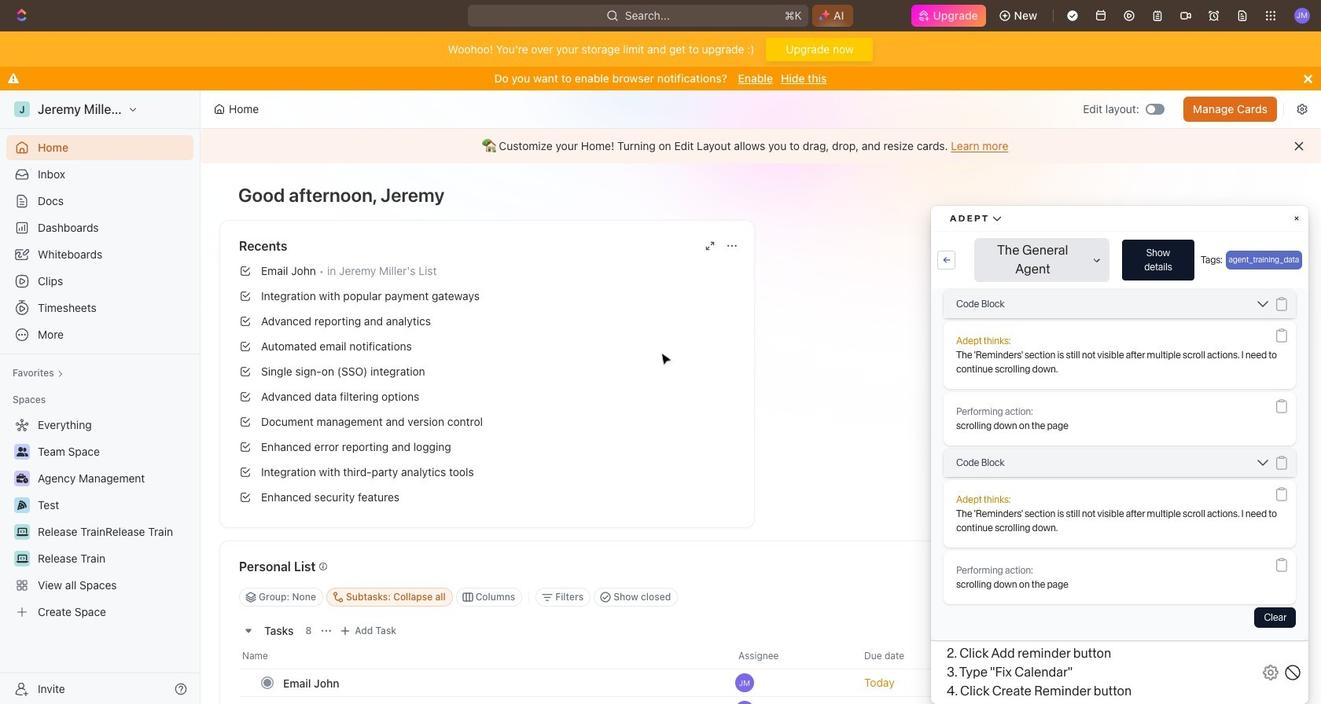 Task type: describe. For each thing, give the bounding box(es) containing it.
business time image
[[16, 474, 28, 484]]

2 laptop code image from the top
[[16, 555, 28, 564]]



Task type: locate. For each thing, give the bounding box(es) containing it.
alert
[[201, 129, 1321, 164]]

sidebar navigation
[[0, 90, 204, 705]]

jeremy miller's workspace, , element
[[14, 101, 30, 117]]

Search tasks... text field
[[1063, 586, 1221, 610]]

user group image
[[16, 448, 28, 457]]

tree inside the sidebar navigation
[[6, 413, 193, 625]]

1 laptop code image from the top
[[16, 528, 28, 537]]

laptop code image
[[16, 528, 28, 537], [16, 555, 28, 564]]

pizza slice image
[[17, 501, 27, 510]]

tree
[[6, 413, 193, 625]]

0 vertical spatial laptop code image
[[16, 528, 28, 537]]

1 vertical spatial laptop code image
[[16, 555, 28, 564]]



Task type: vqa. For each thing, say whether or not it's contained in the screenshot.
the bottommost laptop code image
yes



